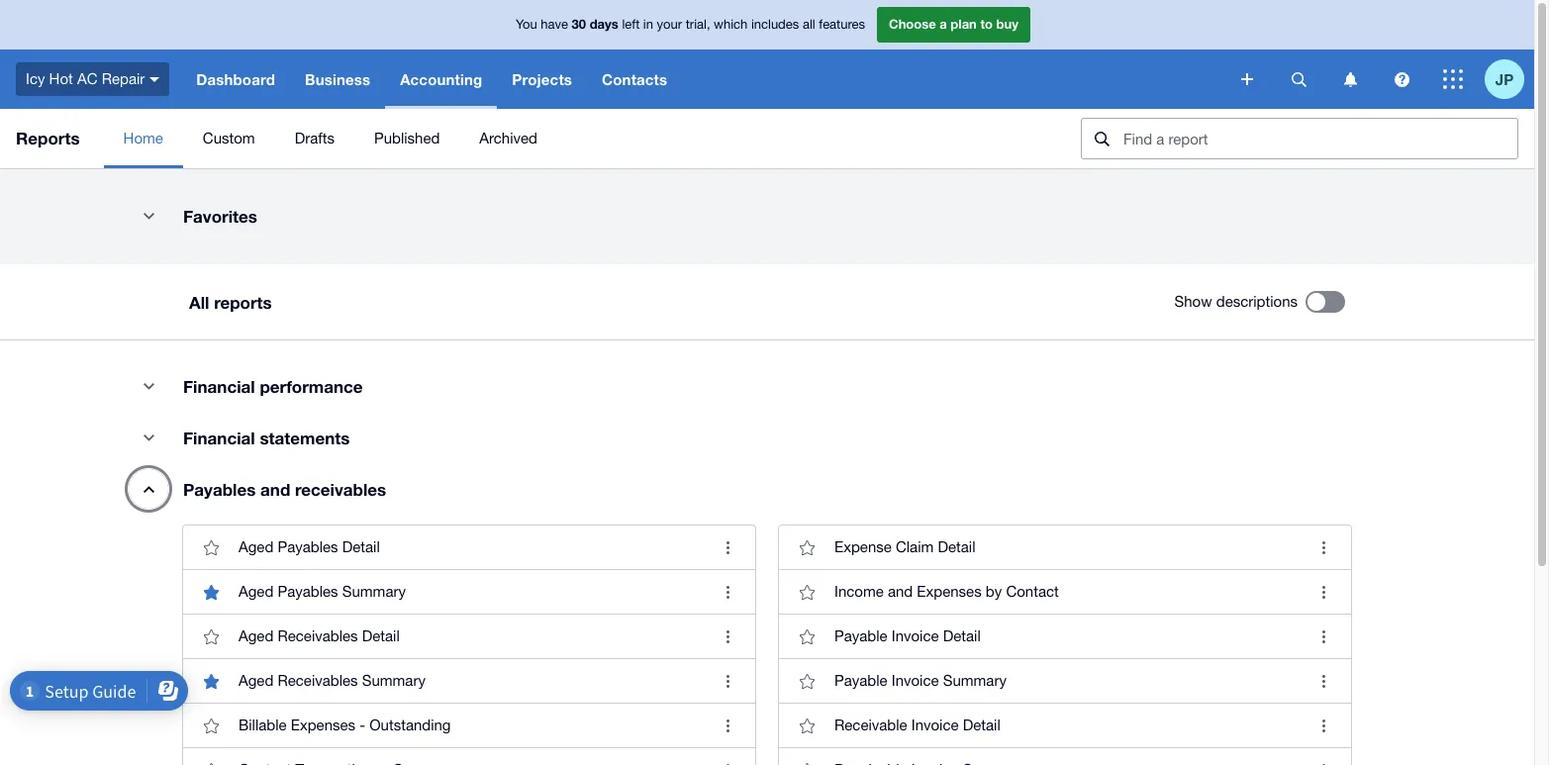 Task type: vqa. For each thing, say whether or not it's contained in the screenshot.
4th Favorite icon from the bottom of the page
no



Task type: describe. For each thing, give the bounding box(es) containing it.
aged payables summary link
[[183, 569, 755, 614]]

collapse report group image for financial performance
[[129, 366, 168, 406]]

detail for payable invoice detail
[[943, 628, 981, 644]]

favorites
[[183, 206, 257, 227]]

icy hot ac repair
[[26, 70, 145, 87]]

contacts button
[[587, 49, 682, 109]]

receivable invoice detail
[[834, 717, 1001, 733]]

more options image for aged receivables detail
[[708, 617, 747, 656]]

billable expenses - outstanding
[[239, 717, 451, 733]]

receivables
[[295, 479, 386, 500]]

financial for financial statements
[[183, 428, 255, 448]]

favorite image for payable invoice detail
[[787, 617, 827, 656]]

contacts
[[602, 70, 667, 88]]

collapse report group image for favorites
[[129, 196, 168, 236]]

buy
[[996, 16, 1019, 32]]

aged receivables detail link
[[183, 614, 755, 658]]

invoice for receivable invoice detail
[[911, 717, 959, 733]]

reports
[[16, 128, 80, 148]]

projects
[[512, 70, 572, 88]]

30
[[572, 16, 586, 32]]

expense
[[834, 538, 892, 555]]

published link
[[354, 109, 460, 168]]

more options image for aged payables detail
[[708, 528, 747, 567]]

expense claim detail link
[[779, 526, 1351, 569]]

income and expenses by contact
[[834, 583, 1059, 600]]

more options image for aged payables summary
[[708, 572, 747, 612]]

more options image for expense claim detail
[[1304, 528, 1343, 567]]

aged payables detail link
[[183, 526, 755, 569]]

1 horizontal spatial svg image
[[1291, 72, 1306, 87]]

home
[[123, 130, 163, 146]]

trial,
[[686, 17, 710, 32]]

includes
[[751, 17, 799, 32]]

in
[[643, 17, 653, 32]]

more options image for billable expenses - outstanding
[[708, 706, 747, 745]]

0 vertical spatial payables
[[183, 479, 256, 500]]

claim
[[896, 538, 934, 555]]

summary for aged receivables summary
[[362, 672, 426, 689]]

aged for aged receivables summary
[[239, 672, 273, 689]]

plan
[[951, 16, 977, 32]]

summary for aged payables summary
[[342, 583, 406, 600]]

by
[[986, 583, 1002, 600]]

published
[[374, 130, 440, 146]]

payable invoice summary link
[[779, 658, 1351, 703]]

invoice for payable invoice summary
[[892, 672, 939, 689]]

all reports
[[189, 292, 272, 312]]

more options image for income and expenses by contact
[[1304, 572, 1343, 612]]

aged payables summary
[[239, 583, 406, 600]]

income
[[834, 583, 884, 600]]

aged for aged payables detail
[[239, 538, 273, 555]]

icy hot ac repair button
[[0, 49, 181, 109]]

payable for payable invoice detail
[[834, 628, 888, 644]]

statements
[[260, 428, 350, 448]]

show
[[1175, 293, 1212, 310]]

receivables for summary
[[278, 672, 358, 689]]

more options image for receivable invoice detail
[[1304, 706, 1343, 745]]

aged receivables detail
[[239, 628, 400, 644]]

expand report group image
[[129, 469, 168, 509]]

navigation containing dashboard
[[181, 49, 1227, 109]]

receivables for detail
[[278, 628, 358, 644]]

remove favorite image for aged payables summary
[[191, 572, 231, 612]]

all
[[189, 292, 209, 312]]

days
[[590, 16, 618, 32]]

dashboard
[[196, 70, 275, 88]]

reports
[[214, 292, 272, 312]]

favorite image for income and expenses by contact
[[787, 572, 827, 612]]

and for income
[[888, 583, 913, 600]]

payables for aged payables detail
[[278, 538, 338, 555]]

0 horizontal spatial expenses
[[291, 717, 355, 733]]

outstanding
[[369, 717, 451, 733]]

aged receivables summary
[[239, 672, 426, 689]]

descriptions
[[1216, 293, 1298, 310]]

receivable
[[834, 717, 907, 733]]

more options image for aged receivables summary
[[708, 661, 747, 701]]

aged payables detail
[[239, 538, 380, 555]]

Find a report text field
[[1122, 119, 1517, 158]]

detail for aged payables detail
[[342, 538, 380, 555]]

payables and receivables
[[183, 479, 386, 500]]

repair
[[102, 70, 145, 87]]

billable expenses - outstanding link
[[183, 703, 755, 747]]

your
[[657, 17, 682, 32]]



Task type: locate. For each thing, give the bounding box(es) containing it.
1 vertical spatial receivables
[[278, 672, 358, 689]]

svg image up find a report text box
[[1291, 72, 1306, 87]]

hot
[[49, 70, 73, 87]]

svg image right repair on the left top
[[150, 77, 160, 82]]

favorite image inside income and expenses by contact link
[[787, 572, 827, 612]]

1 receivables from the top
[[278, 628, 358, 644]]

2 vertical spatial collapse report group image
[[129, 418, 168, 457]]

expenses
[[917, 583, 982, 600], [291, 717, 355, 733]]

0 vertical spatial payable
[[834, 628, 888, 644]]

1 vertical spatial financial
[[183, 428, 255, 448]]

4 aged from the top
[[239, 672, 273, 689]]

and
[[260, 479, 290, 500], [888, 583, 913, 600]]

all
[[803, 17, 815, 32]]

detail
[[342, 538, 380, 555], [938, 538, 976, 555], [362, 628, 400, 644], [943, 628, 981, 644], [963, 717, 1001, 733]]

svg image
[[1443, 69, 1463, 89], [1344, 72, 1357, 87], [1394, 72, 1409, 87], [1241, 73, 1253, 85]]

0 vertical spatial financial
[[183, 376, 255, 397]]

2 remove favorite image from the top
[[191, 661, 231, 701]]

collapse report group image
[[129, 196, 168, 236], [129, 366, 168, 406], [129, 418, 168, 457]]

detail up aged payables summary in the bottom left of the page
[[342, 538, 380, 555]]

custom
[[203, 130, 255, 146]]

favorite image inside the "aged payables detail" link
[[191, 528, 231, 567]]

1 remove favorite image from the top
[[191, 572, 231, 612]]

favorite image for expense claim detail
[[787, 528, 827, 567]]

performance
[[260, 376, 363, 397]]

remove favorite image
[[191, 572, 231, 612], [191, 661, 231, 701]]

2 vertical spatial favorite image
[[787, 750, 827, 765]]

favorite image for aged payables detail
[[191, 528, 231, 567]]

banner
[[0, 0, 1534, 109]]

expenses left by
[[917, 583, 982, 600]]

1 financial from the top
[[183, 376, 255, 397]]

payable up receivable
[[834, 672, 888, 689]]

0 vertical spatial expenses
[[917, 583, 982, 600]]

a
[[940, 16, 947, 32]]

3 aged from the top
[[239, 628, 273, 644]]

summary up outstanding
[[362, 672, 426, 689]]

more options image inside aged receivables detail link
[[708, 617, 747, 656]]

payables for aged payables summary
[[278, 583, 338, 600]]

summary
[[342, 583, 406, 600], [362, 672, 426, 689], [943, 672, 1007, 689]]

which
[[714, 17, 748, 32]]

more options image inside income and expenses by contact link
[[1304, 572, 1343, 612]]

remove favorite image inside aged payables summary link
[[191, 572, 231, 612]]

1 vertical spatial payables
[[278, 538, 338, 555]]

financial statements
[[183, 428, 350, 448]]

0 horizontal spatial and
[[260, 479, 290, 500]]

aged
[[239, 538, 273, 555], [239, 583, 273, 600], [239, 628, 273, 644], [239, 672, 273, 689]]

detail up aged receivables summary
[[362, 628, 400, 644]]

more options image inside the "aged payables detail" link
[[708, 528, 747, 567]]

0 vertical spatial collapse report group image
[[129, 196, 168, 236]]

you have 30 days left in your trial, which includes all features
[[516, 16, 865, 32]]

more options image for payable invoice summary
[[1304, 661, 1343, 701]]

contact
[[1006, 583, 1059, 600]]

favorite image inside receivable invoice detail link
[[787, 706, 827, 745]]

icy
[[26, 70, 45, 87]]

financial up financial statements
[[183, 376, 255, 397]]

aged up billable
[[239, 672, 273, 689]]

archived
[[479, 130, 537, 146]]

summary up aged receivables detail
[[342, 583, 406, 600]]

1 payable from the top
[[834, 628, 888, 644]]

favorite image inside the billable expenses - outstanding link
[[191, 706, 231, 745]]

payable invoice detail
[[834, 628, 981, 644]]

1 vertical spatial favorite image
[[191, 706, 231, 745]]

2 aged from the top
[[239, 583, 273, 600]]

1 horizontal spatial and
[[888, 583, 913, 600]]

payables down aged payables detail
[[278, 583, 338, 600]]

detail down income and expenses by contact
[[943, 628, 981, 644]]

2 vertical spatial payables
[[278, 583, 338, 600]]

detail right "claim"
[[938, 538, 976, 555]]

navigation
[[181, 49, 1227, 109]]

accounting
[[400, 70, 482, 88]]

have
[[541, 17, 568, 32]]

favorite image inside payable invoice detail link
[[787, 617, 827, 656]]

invoice for payable invoice detail
[[892, 628, 939, 644]]

receivables
[[278, 628, 358, 644], [278, 672, 358, 689]]

summary up the "receivable invoice detail"
[[943, 672, 1007, 689]]

favorite image
[[191, 528, 231, 567], [787, 572, 827, 612], [191, 617, 231, 656], [787, 617, 827, 656], [787, 661, 827, 701], [787, 706, 827, 745], [191, 750, 231, 765]]

and down financial statements
[[260, 479, 290, 500]]

favorite image inside payable invoice summary link
[[787, 661, 827, 701]]

choose a plan to buy
[[889, 16, 1019, 32]]

favorite image for billable expenses - outstanding
[[191, 706, 231, 745]]

1 vertical spatial collapse report group image
[[129, 366, 168, 406]]

menu
[[103, 109, 1065, 168]]

payable for payable invoice summary
[[834, 672, 888, 689]]

svg image inside icy hot ac repair popup button
[[150, 77, 160, 82]]

detail for aged receivables detail
[[362, 628, 400, 644]]

more options image for payable invoice detail
[[1304, 617, 1343, 656]]

detail for receivable invoice detail
[[963, 717, 1001, 733]]

jp button
[[1485, 49, 1534, 109]]

jp
[[1495, 70, 1514, 88]]

-
[[360, 717, 365, 733]]

favorite image for payable invoice summary
[[787, 661, 827, 701]]

financial for financial performance
[[183, 376, 255, 397]]

more options image
[[708, 528, 747, 567], [1304, 528, 1343, 567], [1304, 572, 1343, 612], [708, 617, 747, 656], [1304, 617, 1343, 656], [708, 661, 747, 701]]

payable down income
[[834, 628, 888, 644]]

detail down payable invoice summary
[[963, 717, 1001, 733]]

expense claim detail
[[834, 538, 976, 555]]

1 vertical spatial and
[[888, 583, 913, 600]]

receivables down aged receivables detail
[[278, 672, 358, 689]]

income and expenses by contact link
[[779, 569, 1351, 614]]

aged for aged payables summary
[[239, 583, 273, 600]]

choose
[[889, 16, 936, 32]]

payables down financial statements
[[183, 479, 256, 500]]

1 vertical spatial expenses
[[291, 717, 355, 733]]

invoice up payable invoice summary
[[892, 628, 939, 644]]

more options image inside the billable expenses - outstanding link
[[708, 706, 747, 745]]

0 vertical spatial receivables
[[278, 628, 358, 644]]

svg image
[[1291, 72, 1306, 87], [150, 77, 160, 82]]

remove favorite image inside aged receivables summary link
[[191, 661, 231, 701]]

payables up aged payables summary in the bottom left of the page
[[278, 538, 338, 555]]

invoice down payable invoice summary
[[911, 717, 959, 733]]

aged down aged payables detail
[[239, 583, 273, 600]]

favorite image inside aged receivables detail link
[[191, 617, 231, 656]]

financial down "financial performance"
[[183, 428, 255, 448]]

0 vertical spatial remove favorite image
[[191, 572, 231, 612]]

1 vertical spatial invoice
[[892, 672, 939, 689]]

0 vertical spatial and
[[260, 479, 290, 500]]

detail for expense claim detail
[[938, 538, 976, 555]]

payable invoice summary
[[834, 672, 1007, 689]]

1 vertical spatial remove favorite image
[[191, 661, 231, 701]]

business button
[[290, 49, 385, 109]]

banner containing jp
[[0, 0, 1534, 109]]

2 receivables from the top
[[278, 672, 358, 689]]

more options image inside payable invoice detail link
[[1304, 617, 1343, 656]]

favorite image for aged receivables detail
[[191, 617, 231, 656]]

favorite image
[[787, 528, 827, 567], [191, 706, 231, 745], [787, 750, 827, 765]]

ac
[[77, 70, 98, 87]]

drafts link
[[275, 109, 354, 168]]

2 vertical spatial invoice
[[911, 717, 959, 733]]

show descriptions
[[1175, 293, 1298, 310]]

payable invoice detail link
[[779, 614, 1351, 658]]

summary for payable invoice summary
[[943, 672, 1007, 689]]

billable
[[239, 717, 287, 733]]

2 payable from the top
[[834, 672, 888, 689]]

payable
[[834, 628, 888, 644], [834, 672, 888, 689]]

payables
[[183, 479, 256, 500], [278, 538, 338, 555], [278, 583, 338, 600]]

projects button
[[497, 49, 587, 109]]

more options image
[[708, 572, 747, 612], [1304, 661, 1343, 701], [708, 706, 747, 745], [1304, 706, 1343, 745], [708, 750, 747, 765], [1304, 750, 1343, 765]]

expenses left -
[[291, 717, 355, 733]]

remove favorite image for aged receivables summary
[[191, 661, 231, 701]]

None field
[[1081, 118, 1518, 159]]

1 collapse report group image from the top
[[129, 196, 168, 236]]

custom link
[[183, 109, 275, 168]]

archived link
[[460, 109, 557, 168]]

0 vertical spatial invoice
[[892, 628, 939, 644]]

invoice up the "receivable invoice detail"
[[892, 672, 939, 689]]

and for payables
[[260, 479, 290, 500]]

invoice
[[892, 628, 939, 644], [892, 672, 939, 689], [911, 717, 959, 733]]

you
[[516, 17, 537, 32]]

aged for aged receivables detail
[[239, 628, 273, 644]]

and right income
[[888, 583, 913, 600]]

3 collapse report group image from the top
[[129, 418, 168, 457]]

receivable invoice detail link
[[779, 703, 1351, 747]]

more options image inside expense claim detail link
[[1304, 528, 1343, 567]]

aged down payables and receivables
[[239, 538, 273, 555]]

aged receivables summary link
[[183, 658, 755, 703]]

favorite image for receivable invoice detail
[[787, 706, 827, 745]]

menu containing home
[[103, 109, 1065, 168]]

aged down aged payables summary in the bottom left of the page
[[239, 628, 273, 644]]

1 horizontal spatial expenses
[[917, 583, 982, 600]]

2 collapse report group image from the top
[[129, 366, 168, 406]]

home link
[[103, 109, 183, 168]]

collapse report group image for financial statements
[[129, 418, 168, 457]]

drafts
[[295, 130, 335, 146]]

0 vertical spatial favorite image
[[787, 528, 827, 567]]

business
[[305, 70, 370, 88]]

financial performance
[[183, 376, 363, 397]]

financial
[[183, 376, 255, 397], [183, 428, 255, 448]]

2 financial from the top
[[183, 428, 255, 448]]

0 horizontal spatial svg image
[[150, 77, 160, 82]]

features
[[819, 17, 865, 32]]

1 vertical spatial payable
[[834, 672, 888, 689]]

receivables down aged payables summary in the bottom left of the page
[[278, 628, 358, 644]]

left
[[622, 17, 640, 32]]

more options image inside aged receivables summary link
[[708, 661, 747, 701]]

accounting button
[[385, 49, 497, 109]]

1 aged from the top
[[239, 538, 273, 555]]

to
[[980, 16, 993, 32]]

dashboard link
[[181, 49, 290, 109]]



